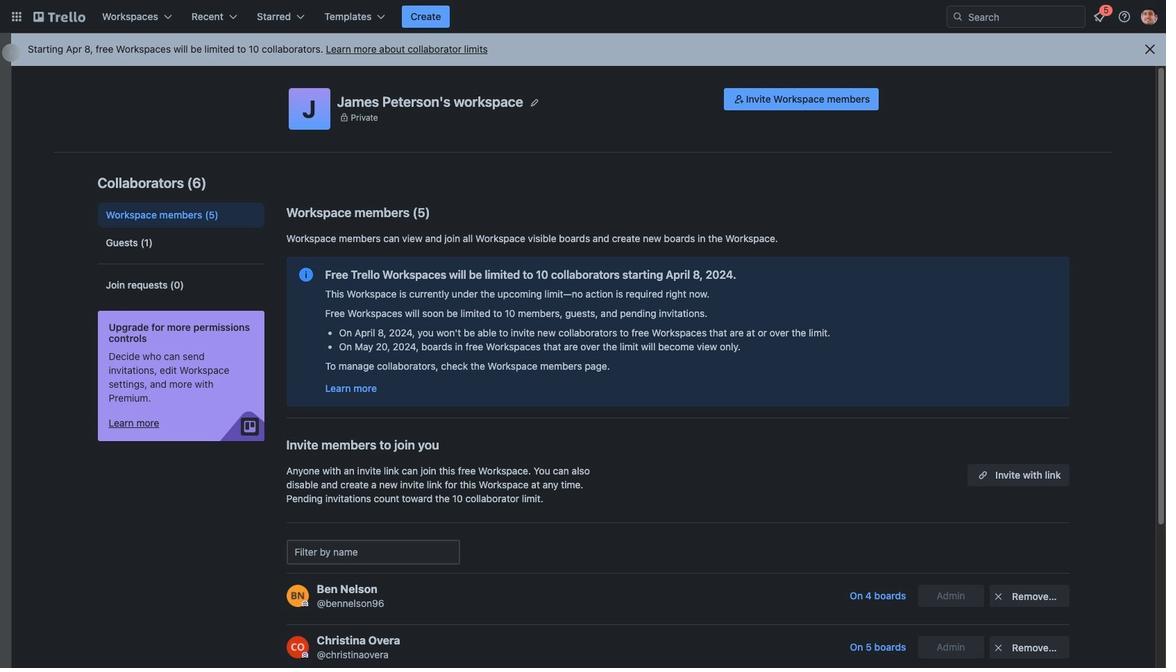 Task type: vqa. For each thing, say whether or not it's contained in the screenshot.
"Filter by name" text field
yes



Task type: describe. For each thing, give the bounding box(es) containing it.
primary element
[[0, 0, 1166, 33]]

this member is an admin of this workspace. image for 2nd sm image from the top
[[302, 652, 308, 659]]

back to home image
[[33, 6, 85, 28]]

1 sm image from the top
[[992, 590, 1005, 604]]

open information menu image
[[1118, 10, 1131, 24]]

5 notifications image
[[1091, 8, 1108, 25]]

james peterson (jamespeterson93) image
[[1141, 8, 1158, 25]]

search image
[[952, 11, 963, 22]]



Task type: locate. For each thing, give the bounding box(es) containing it.
2 this member is an admin of this workspace. image from the top
[[302, 652, 308, 659]]

this member is an admin of this workspace. image for 1st sm image
[[302, 601, 308, 607]]

sm image
[[732, 92, 746, 106]]

2 sm image from the top
[[992, 641, 1005, 655]]

Search field
[[963, 6, 1085, 27]]

0 vertical spatial sm image
[[992, 590, 1005, 604]]

Filter by name text field
[[286, 540, 460, 565]]

1 this member is an admin of this workspace. image from the top
[[302, 601, 308, 607]]

this member is an admin of this workspace. image
[[302, 601, 308, 607], [302, 652, 308, 659]]

1 vertical spatial sm image
[[992, 641, 1005, 655]]

1 vertical spatial this member is an admin of this workspace. image
[[302, 652, 308, 659]]

sm image
[[992, 590, 1005, 604], [992, 641, 1005, 655]]

0 vertical spatial this member is an admin of this workspace. image
[[302, 601, 308, 607]]



